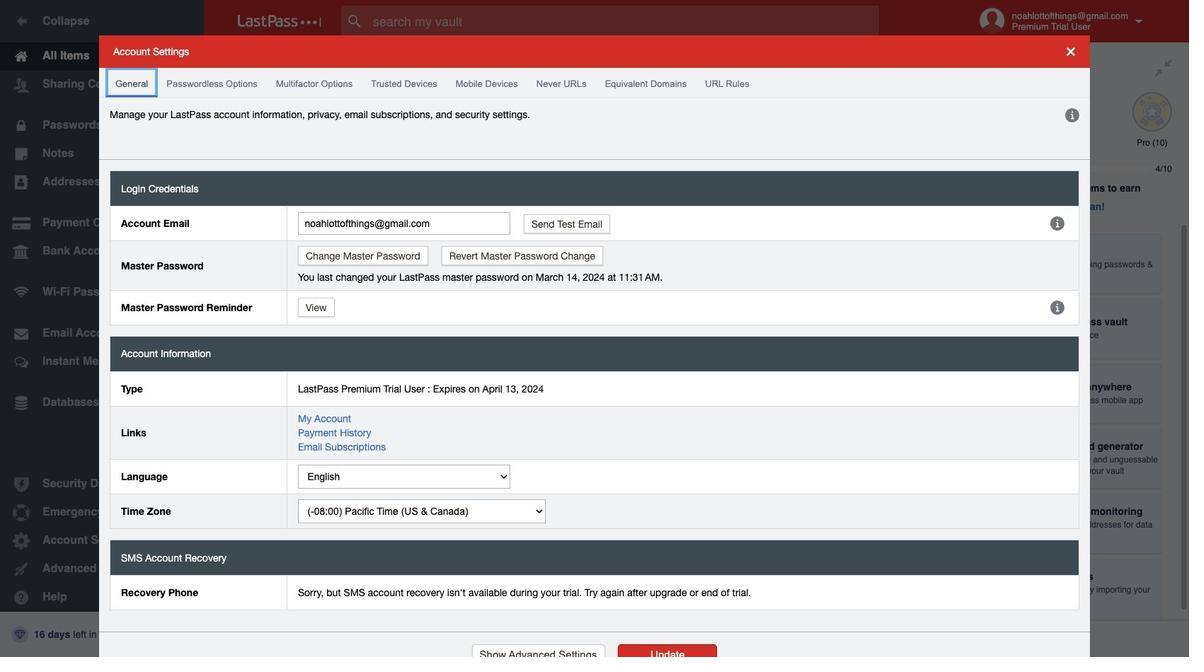 Task type: vqa. For each thing, say whether or not it's contained in the screenshot.
SEARCH search field
yes



Task type: locate. For each thing, give the bounding box(es) containing it.
new item navigation
[[869, 600, 922, 658]]

main navigation navigation
[[0, 0, 204, 658]]

search my vault text field
[[341, 6, 907, 37]]

vault options navigation
[[204, 42, 936, 85]]



Task type: describe. For each thing, give the bounding box(es) containing it.
Search search field
[[341, 6, 907, 37]]

lastpass image
[[238, 15, 321, 28]]



